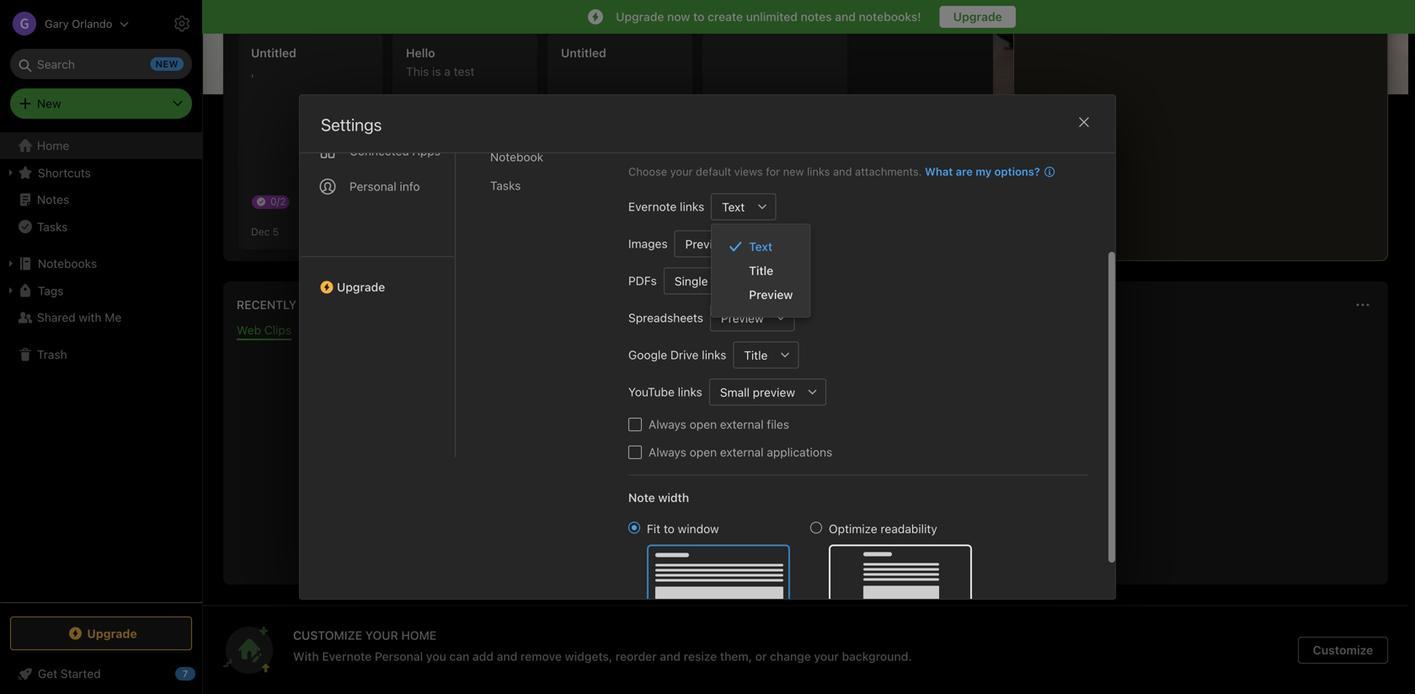 Task type: vqa. For each thing, say whether or not it's contained in the screenshot.


Task type: locate. For each thing, give the bounding box(es) containing it.
0 horizontal spatial to
[[664, 522, 675, 536]]

upgrade
[[616, 10, 664, 24], [953, 10, 1002, 24], [337, 280, 385, 294], [87, 626, 137, 640]]

1 vertical spatial to
[[664, 522, 675, 536]]

with
[[293, 649, 319, 663]]

always
[[649, 417, 686, 431], [649, 445, 686, 459]]

0 vertical spatial customize
[[1326, 54, 1381, 66]]

0 vertical spatial evernote
[[628, 200, 677, 214]]

test inside hello this is a test
[[454, 64, 475, 78]]

new left the note
[[769, 153, 793, 169]]

open
[[690, 417, 717, 431], [690, 445, 717, 459]]

evernote down customize on the bottom left of the page
[[322, 649, 372, 663]]

Choose default view option for Spreadsheets field
[[710, 304, 795, 331]]

close image
[[1074, 112, 1094, 132]]

1 horizontal spatial untitled
[[561, 46, 606, 60]]

0 vertical spatial text
[[722, 200, 745, 214]]

preview button up 'single page' button
[[674, 230, 732, 257]]

Choose default view option for Images field
[[674, 230, 759, 257]]

are
[[956, 165, 973, 178]]

good
[[223, 51, 264, 70]]

images
[[628, 237, 668, 251]]

2 open from the top
[[690, 445, 717, 459]]

to right fit
[[664, 522, 675, 536]]

notebook
[[490, 150, 543, 164]]

preview down the title link
[[749, 288, 793, 302]]

always right always open external applications option
[[649, 445, 686, 459]]

1 vertical spatial customize button
[[1298, 637, 1388, 664]]

create
[[727, 153, 766, 169]]

0 horizontal spatial tasks
[[37, 220, 68, 234]]

1 horizontal spatial upgrade button
[[300, 256, 455, 301]]

1 vertical spatial personal
[[375, 649, 423, 663]]

personal inside customize your home with evernote personal you can add and remove widgets, reorder and resize them, or change your background.
[[375, 649, 423, 663]]

links right for
[[807, 165, 830, 178]]

notebook tab
[[477, 143, 601, 171]]

your inside customize your home with evernote personal you can add and remove widgets, reorder and resize them, or change your background.
[[814, 649, 839, 663]]

1 vertical spatial always
[[649, 445, 686, 459]]

2 vertical spatial preview
[[721, 311, 764, 325]]

1 always from the top
[[649, 417, 686, 431]]

your right change
[[814, 649, 839, 663]]

your down links and attachments
[[670, 165, 693, 178]]

1 vertical spatial upgrade button
[[10, 617, 192, 650]]

Always open external files checkbox
[[628, 418, 642, 431]]

option group containing fit to window
[[628, 520, 972, 627]]

tree containing home
[[0, 132, 202, 601]]

personal
[[350, 179, 396, 193], [375, 649, 423, 663]]

1 horizontal spatial text
[[749, 240, 772, 254]]

0 vertical spatial preview button
[[674, 230, 732, 257]]

0 vertical spatial test
[[454, 64, 475, 78]]

Search text field
[[22, 49, 180, 79]]

5
[[273, 226, 279, 238]]

always for always open external files
[[649, 417, 686, 431]]

option group
[[628, 520, 972, 627]]

tab list for save useful information from the web.
[[227, 323, 1385, 340]]

untitled ,
[[251, 46, 296, 78]]

clip
[[752, 502, 777, 518]]

connected apps
[[350, 144, 440, 158]]

preview inside the choose default view option for images field
[[685, 237, 728, 251]]

test
[[454, 64, 475, 78], [445, 201, 463, 213]]

views
[[734, 165, 763, 178]]

content
[[810, 502, 859, 518]]

is
[[432, 64, 441, 78]]

afternoon,
[[268, 51, 343, 70]]

web clips tab
[[237, 323, 291, 340]]

evernote inside customize your home with evernote personal you can add and remove widgets, reorder and resize them, or change your background.
[[322, 649, 372, 663]]

tasks down notebook
[[490, 179, 521, 192]]

0 vertical spatial external
[[720, 417, 764, 431]]

1 vertical spatial evernote
[[322, 649, 372, 663]]

1 vertical spatial test
[[445, 201, 463, 213]]

0 vertical spatial personal
[[350, 179, 396, 193]]

0 vertical spatial upgrade button
[[300, 256, 455, 301]]

text link
[[712, 235, 810, 259]]

expand tags image
[[4, 284, 18, 297]]

1 vertical spatial external
[[720, 445, 764, 459]]

preview up single page
[[685, 237, 728, 251]]

settings
[[321, 115, 382, 134]]

0 vertical spatial always
[[649, 417, 686, 431]]

upgrade inside button
[[953, 10, 1002, 24]]

1 vertical spatial text
[[749, 240, 772, 254]]

external
[[720, 417, 764, 431], [720, 445, 764, 459]]

dec 5
[[251, 226, 279, 238]]

2 untitled from the left
[[561, 46, 606, 60]]

unlimited
[[746, 10, 798, 24]]

note
[[628, 491, 655, 505]]

0 horizontal spatial evernote
[[322, 649, 372, 663]]

evernote down the choose
[[628, 200, 677, 214]]

what
[[925, 165, 953, 178]]

new
[[37, 96, 61, 110]]

personal down your
[[375, 649, 423, 663]]

tab list containing notebook
[[477, 29, 615, 457]]

1 horizontal spatial your
[[814, 649, 839, 663]]

1 vertical spatial open
[[690, 445, 717, 459]]

captured
[[300, 298, 363, 312]]

1 vertical spatial customize
[[1313, 643, 1373, 657]]

background.
[[842, 649, 912, 663]]

preview inside "field"
[[721, 311, 764, 325]]

0 horizontal spatial untitled
[[251, 46, 296, 60]]

text up the title link
[[749, 240, 772, 254]]

upgrade button
[[300, 256, 455, 301], [10, 617, 192, 650]]

Optimize readability radio
[[810, 522, 822, 534]]

customize
[[1326, 54, 1381, 66], [1313, 643, 1373, 657]]

and right the add
[[497, 649, 517, 663]]

page
[[711, 274, 738, 288]]

notes
[[801, 10, 832, 24]]

dropdown list menu
[[712, 235, 810, 307]]

untitled button
[[547, 32, 692, 249]]

your
[[365, 628, 398, 642]]

tasks inside 'tab'
[[490, 179, 521, 192]]

readability
[[881, 522, 937, 536]]

0/2
[[270, 195, 286, 207]]

0 vertical spatial title
[[749, 264, 773, 278]]

with
[[79, 310, 102, 324]]

open up always open external applications at the bottom of page
[[690, 417, 717, 431]]

google drive links
[[628, 348, 726, 362]]

connected
[[350, 144, 409, 158]]

or
[[755, 649, 767, 663]]

notes link
[[0, 186, 201, 213]]

to
[[693, 10, 704, 24], [664, 522, 675, 536]]

preview button up title button
[[710, 304, 768, 331]]

Start writing… text field
[[1028, 1, 1386, 247]]

audio tab
[[453, 323, 484, 340]]

optimize
[[829, 522, 877, 536]]

tab list containing web clips
[[227, 323, 1385, 340]]

new right for
[[783, 165, 804, 178]]

1 vertical spatial your
[[814, 649, 839, 663]]

me
[[105, 310, 121, 324]]

customize button
[[1296, 47, 1388, 74], [1298, 637, 1388, 664]]

web clips
[[237, 323, 291, 337]]

1 horizontal spatial tasks
[[490, 179, 521, 192]]

always right always open external files option
[[649, 417, 686, 431]]

Fit to window radio
[[628, 522, 640, 534]]

1 vertical spatial preview button
[[710, 304, 768, 331]]

title inside dropdown list menu
[[749, 264, 773, 278]]

0 vertical spatial to
[[693, 10, 704, 24]]

web.
[[892, 467, 921, 483]]

0 horizontal spatial text
[[722, 200, 745, 214]]

tab list
[[300, 12, 456, 457], [477, 29, 615, 457], [227, 323, 1385, 340]]

preview for the top preview button
[[685, 237, 728, 251]]

open for always open external files
[[690, 417, 717, 431]]

0 vertical spatial preview
[[685, 237, 728, 251]]

save
[[690, 467, 720, 483]]

1 open from the top
[[690, 417, 717, 431]]

title up the preview link
[[749, 264, 773, 278]]

open up save
[[690, 445, 717, 459]]

shortcuts button
[[0, 159, 201, 186]]

expand notebooks image
[[4, 257, 18, 270]]

december
[[1171, 55, 1225, 67]]

files
[[767, 417, 789, 431]]

to inside option group
[[664, 522, 675, 536]]

untitled inside untitled button
[[561, 46, 606, 60]]

text inside text button
[[722, 200, 745, 214]]

pdfs
[[628, 274, 657, 288]]

preview button
[[674, 230, 732, 257], [710, 304, 768, 331]]

1 vertical spatial preview
[[749, 288, 793, 302]]

2 always from the top
[[649, 445, 686, 459]]

default
[[696, 165, 731, 178]]

resize
[[684, 649, 717, 663]]

None search field
[[22, 49, 180, 79]]

0 vertical spatial open
[[690, 417, 717, 431]]

new inside button
[[769, 153, 793, 169]]

external up useful
[[720, 445, 764, 459]]

to right now
[[693, 10, 704, 24]]

good afternoon, gary!
[[223, 51, 387, 70]]

personal down connected
[[350, 179, 396, 193]]

0 horizontal spatial upgrade button
[[10, 617, 192, 650]]

attachments.
[[855, 165, 922, 178]]

notes
[[37, 192, 69, 206]]

0 vertical spatial your
[[670, 165, 693, 178]]

links right drive
[[702, 348, 726, 362]]

title up small preview button
[[744, 348, 768, 362]]

hello
[[406, 46, 435, 60]]

Choose default view option for Google Drive links field
[[733, 342, 799, 368]]

tree
[[0, 132, 202, 601]]

external up always open external applications at the bottom of page
[[720, 417, 764, 431]]

1 vertical spatial title
[[744, 348, 768, 362]]

add
[[472, 649, 494, 663]]

upgrade button inside tab list
[[300, 256, 455, 301]]

recently captured
[[237, 298, 363, 312]]

tasks down 'notes'
[[37, 220, 68, 234]]

0 vertical spatial tasks
[[490, 179, 521, 192]]

text down views
[[722, 200, 745, 214]]

2 external from the top
[[720, 445, 764, 459]]

1 untitled from the left
[[251, 46, 296, 60]]

youtube
[[628, 385, 675, 399]]

links
[[807, 165, 830, 178], [680, 200, 704, 214], [702, 348, 726, 362], [678, 385, 702, 399]]

tasks button
[[0, 213, 201, 240]]

preview down the preview link
[[721, 311, 764, 325]]

1 external from the top
[[720, 417, 764, 431]]

recently captured button
[[233, 295, 363, 315]]

1 vertical spatial tasks
[[37, 220, 68, 234]]



Task type: describe. For each thing, give the bounding box(es) containing it.
small preview
[[720, 385, 795, 399]]

this
[[406, 64, 429, 78]]

links and attachments
[[628, 141, 754, 155]]

the
[[869, 467, 888, 483]]

google
[[628, 348, 667, 362]]

customize
[[293, 628, 362, 642]]

0 horizontal spatial your
[[670, 165, 693, 178]]

clip web content button
[[738, 497, 873, 526]]

a
[[444, 64, 451, 78]]

home
[[37, 139, 69, 152]]

always open external applications
[[649, 445, 832, 459]]

text button
[[711, 193, 749, 220]]

clip web content
[[752, 502, 859, 518]]

links
[[628, 141, 657, 155]]

web
[[237, 323, 261, 337]]

untitled for untitled
[[561, 46, 606, 60]]

tags button
[[0, 277, 201, 304]]

youtube links
[[628, 385, 702, 399]]

home
[[401, 628, 436, 642]]

preview for bottommost preview button
[[721, 311, 764, 325]]

and left resize
[[660, 649, 681, 663]]

upgrade now to create unlimited notes and notebooks!
[[616, 10, 921, 24]]

dec
[[251, 226, 270, 238]]

shared
[[37, 310, 76, 324]]

what are my options?
[[925, 165, 1040, 178]]

Choose default view option for Evernote links field
[[711, 193, 776, 220]]

untitled for untitled ,
[[251, 46, 296, 60]]

single
[[674, 274, 708, 288]]

audio
[[453, 323, 484, 337]]

preview link
[[712, 283, 810, 307]]

Choose default view option for YouTube links field
[[709, 379, 826, 406]]

1 horizontal spatial evernote
[[628, 200, 677, 214]]

title button
[[733, 342, 772, 368]]

notebooks link
[[0, 250, 201, 277]]

new button
[[10, 88, 192, 119]]

widgets,
[[565, 649, 612, 663]]

info
[[400, 179, 420, 193]]

tab list for note width
[[477, 29, 615, 457]]

tasks inside button
[[37, 220, 68, 234]]

and right the note
[[833, 165, 852, 178]]

optimize readability
[[829, 522, 937, 536]]

shortcuts
[[38, 166, 91, 180]]

external for files
[[720, 417, 764, 431]]

always open external files
[[649, 417, 789, 431]]

my
[[976, 165, 992, 178]]

Choose default view option for PDFs field
[[664, 267, 769, 294]]

text inside text link
[[749, 240, 772, 254]]

and right notes
[[835, 10, 856, 24]]

links left text button
[[680, 200, 704, 214]]

,
[[251, 64, 254, 78]]

links down drive
[[678, 385, 702, 399]]

always for always open external applications
[[649, 445, 686, 459]]

upgrade button
[[940, 6, 1016, 28]]

small
[[720, 385, 750, 399]]

settings image
[[172, 13, 192, 34]]

upgrade inside tab list
[[337, 280, 385, 294]]

window
[[678, 522, 719, 536]]

choose your default views for new links and attachments.
[[628, 165, 922, 178]]

evernote links
[[628, 200, 704, 214]]

0 vertical spatial customize button
[[1296, 47, 1388, 74]]

single page button
[[664, 267, 742, 294]]

options?
[[994, 165, 1040, 178]]

home link
[[0, 132, 202, 159]]

external for applications
[[720, 445, 764, 459]]

from
[[837, 467, 865, 483]]

fit to window
[[647, 522, 719, 536]]

reorder
[[616, 649, 657, 663]]

title inside button
[[744, 348, 768, 362]]

attachments
[[684, 141, 754, 155]]

create
[[708, 10, 743, 24]]

personal info
[[350, 179, 420, 193]]

tasks tab
[[477, 172, 601, 200]]

save useful information from the web.
[[690, 467, 921, 483]]

hello this is a test
[[406, 46, 475, 78]]

shared with me
[[37, 310, 121, 324]]

preview inside dropdown list menu
[[749, 288, 793, 302]]

title link
[[712, 259, 810, 283]]

now
[[667, 10, 690, 24]]

change
[[770, 649, 811, 663]]

trash link
[[0, 341, 201, 368]]

web
[[780, 502, 807, 518]]

trash
[[37, 347, 67, 361]]

tags
[[38, 284, 64, 298]]

recently
[[237, 298, 296, 312]]

can
[[449, 649, 469, 663]]

choose
[[628, 165, 667, 178]]

shared with me link
[[0, 304, 201, 331]]

13,
[[1228, 55, 1242, 67]]

Always open external applications checkbox
[[628, 446, 642, 459]]

notebooks
[[38, 256, 97, 270]]

width
[[658, 491, 689, 505]]

for
[[766, 165, 780, 178]]

and right links
[[661, 141, 681, 155]]

note width
[[628, 491, 689, 505]]

1 horizontal spatial to
[[693, 10, 704, 24]]

gary!
[[347, 51, 387, 70]]

single page
[[674, 274, 738, 288]]

2023
[[1245, 55, 1270, 67]]

tab list containing connected apps
[[300, 12, 456, 457]]

information
[[764, 467, 833, 483]]

apps
[[412, 144, 440, 158]]

open for always open external applications
[[690, 445, 717, 459]]

them,
[[720, 649, 752, 663]]

wednesday, december 13, 2023
[[1103, 55, 1270, 67]]

personal inside tab list
[[350, 179, 396, 193]]

wednesday,
[[1103, 55, 1168, 67]]

preview
[[753, 385, 795, 399]]

spreadsheets
[[628, 311, 703, 325]]

note
[[796, 153, 822, 169]]



